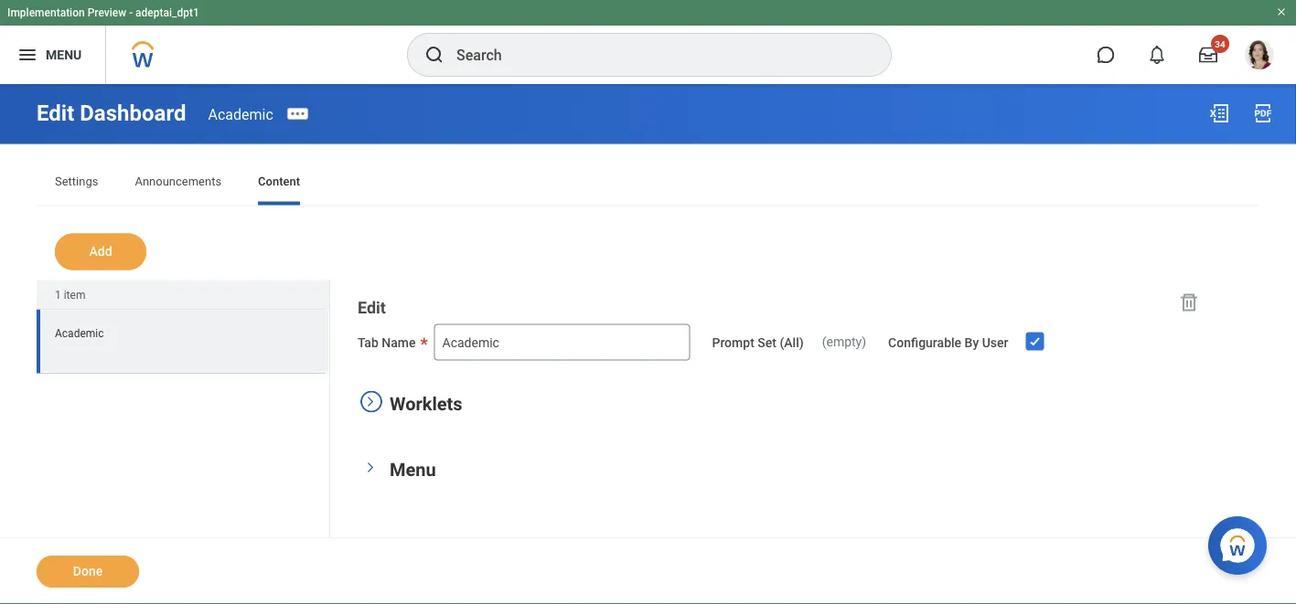 Task type: locate. For each thing, give the bounding box(es) containing it.
menu
[[390, 460, 436, 481]]

configurable
[[888, 335, 961, 350]]

-
[[129, 6, 133, 19]]

chevron down image
[[364, 391, 377, 413], [364, 457, 377, 479]]

done
[[73, 564, 103, 579]]

0 vertical spatial chevron down image
[[364, 391, 377, 413]]

region containing 1 item
[[37, 280, 330, 605]]

prompt set (all)
[[712, 335, 804, 350]]

settings
[[55, 175, 98, 188]]

chevron down image for worklets
[[364, 391, 377, 413]]

tab list inside the edit dashboard main content
[[37, 161, 1260, 205]]

34
[[1215, 38, 1226, 49]]

edit up the tab
[[358, 299, 386, 318]]

set
[[758, 335, 777, 350]]

1 horizontal spatial edit
[[358, 299, 386, 318]]

prompt
[[712, 335, 754, 350]]

chevron down image left worklets
[[364, 391, 377, 413]]

menu banner
[[0, 0, 1296, 84]]

add button
[[55, 234, 146, 270]]

0 vertical spatial edit
[[37, 100, 74, 126]]

implementation preview -   adeptai_dpt1
[[7, 6, 199, 19]]

0 vertical spatial academic
[[208, 105, 273, 123]]

tab list
[[37, 161, 1260, 205]]

0 horizontal spatial academic
[[55, 327, 104, 340]]

configurable by user
[[888, 335, 1009, 350]]

justify image
[[16, 44, 38, 66]]

1 vertical spatial academic
[[55, 327, 104, 340]]

add
[[89, 244, 112, 259]]

by
[[965, 335, 979, 350]]

edit dashboard main content
[[0, 84, 1296, 605]]

edit
[[37, 100, 74, 126], [358, 299, 386, 318]]

academic
[[208, 105, 273, 123], [55, 327, 104, 340]]

chevron down image left menu
[[364, 457, 377, 479]]

academic down item in the left of the page
[[55, 327, 104, 340]]

1 vertical spatial chevron down image
[[364, 457, 377, 479]]

0 horizontal spatial edit
[[37, 100, 74, 126]]

delete image
[[1178, 291, 1200, 313]]

1 vertical spatial edit
[[358, 299, 386, 318]]

region
[[37, 280, 330, 605]]

34 button
[[1188, 35, 1229, 75]]

dashboard
[[80, 100, 186, 126]]

1 chevron down image from the top
[[364, 391, 377, 413]]

implementation
[[7, 6, 85, 19]]

2 chevron down image from the top
[[364, 457, 377, 479]]

menu button
[[0, 26, 105, 84]]

edit inside "navigation pane" region
[[358, 299, 386, 318]]

(all)
[[780, 335, 804, 350]]

tab list containing settings
[[37, 161, 1260, 205]]

academic for item
[[55, 327, 104, 340]]

academic up content
[[208, 105, 273, 123]]

edit dashboard
[[37, 100, 186, 126]]

edit down menu dropdown button
[[37, 100, 74, 126]]

1 horizontal spatial academic
[[208, 105, 273, 123]]



Task type: describe. For each thing, give the bounding box(es) containing it.
academic for dashboard
[[208, 105, 273, 123]]

check small image
[[1024, 331, 1046, 353]]

Tab Name text field
[[434, 324, 690, 361]]

name
[[382, 335, 416, 350]]

close environment banner image
[[1276, 6, 1287, 17]]

Search Workday  search field
[[456, 35, 853, 75]]

1
[[55, 289, 61, 301]]

menu button
[[390, 460, 436, 481]]

(empty)
[[822, 334, 866, 349]]

view printable version (pdf) image
[[1252, 102, 1274, 124]]

worklets button
[[390, 394, 463, 415]]

preview
[[88, 6, 126, 19]]

menu
[[46, 47, 82, 62]]

search image
[[424, 44, 445, 66]]

notifications large image
[[1148, 46, 1166, 64]]

export to excel image
[[1208, 102, 1230, 124]]

region inside the edit dashboard main content
[[37, 280, 330, 605]]

adeptai_dpt1
[[135, 6, 199, 19]]

item
[[64, 289, 85, 301]]

1 item
[[55, 289, 85, 301]]

navigation pane region
[[330, 279, 1223, 535]]

tab name
[[358, 335, 416, 350]]

inbox large image
[[1199, 46, 1218, 64]]

announcements
[[135, 175, 221, 188]]

tab
[[358, 335, 379, 350]]

user
[[982, 335, 1009, 350]]

done button
[[37, 556, 139, 588]]

profile logan mcneil image
[[1245, 40, 1274, 73]]

edit for edit dashboard
[[37, 100, 74, 126]]

chevron down image for menu
[[364, 457, 377, 479]]

academic element
[[208, 105, 273, 123]]

worklets
[[390, 394, 463, 415]]

content
[[258, 175, 300, 188]]

edit for edit
[[358, 299, 386, 318]]



Task type: vqa. For each thing, say whether or not it's contained in the screenshot.
the left Low Risk LINK
no



